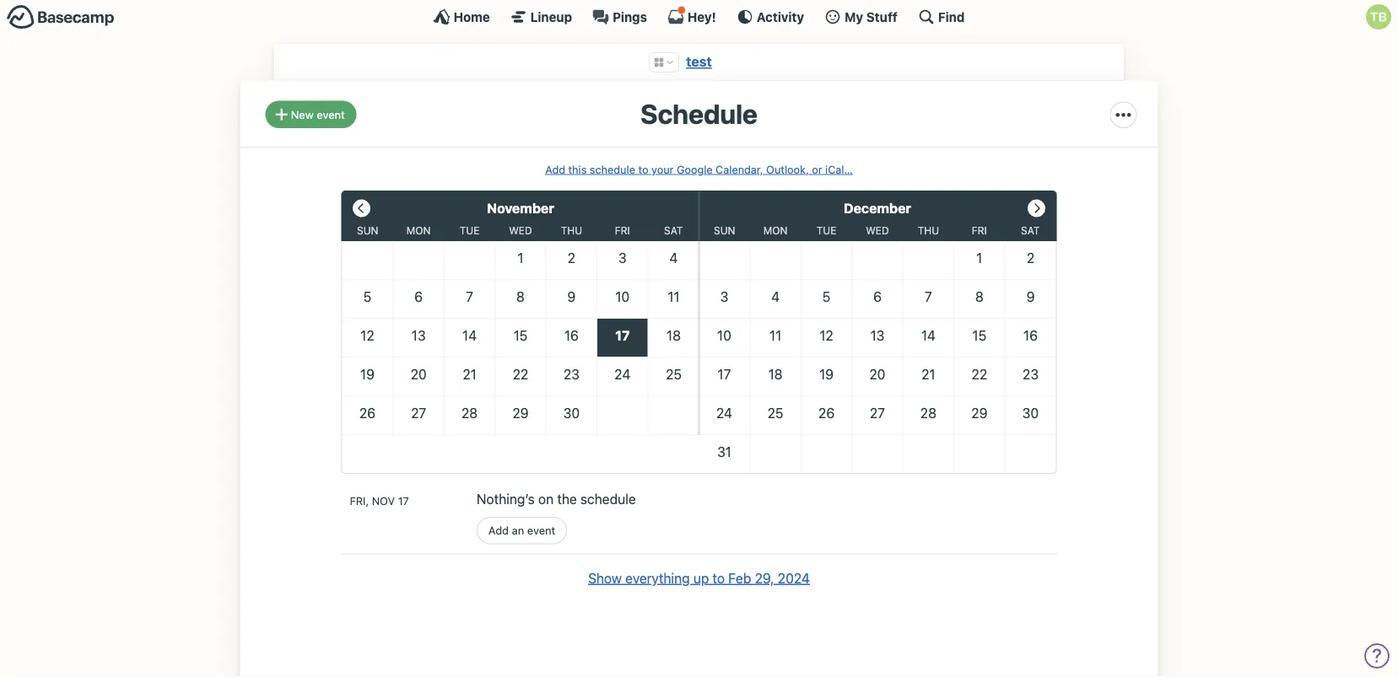 Task type: locate. For each thing, give the bounding box(es) containing it.
tue
[[460, 224, 480, 236], [817, 224, 837, 236]]

wed down november
[[509, 224, 532, 236]]

2 fri from the left
[[972, 224, 987, 236]]

1 horizontal spatial sat
[[1021, 224, 1040, 236]]

schedule
[[641, 97, 758, 129]]

up
[[694, 570, 709, 586]]

sun
[[357, 224, 378, 236], [714, 224, 735, 236]]

1 vertical spatial add
[[489, 524, 509, 537]]

wed for december
[[866, 224, 889, 236]]

1 fri from the left
[[615, 224, 630, 236]]

everything
[[625, 570, 690, 586]]

sat
[[664, 224, 683, 236], [1021, 224, 1040, 236]]

my stuff
[[845, 9, 898, 24]]

0 horizontal spatial add
[[489, 524, 509, 537]]

1 horizontal spatial mon
[[764, 224, 788, 236]]

2 tue from the left
[[817, 224, 837, 236]]

home
[[454, 9, 490, 24]]

thu
[[561, 224, 582, 236], [918, 224, 939, 236]]

add an event
[[489, 524, 555, 537]]

hey!
[[688, 9, 716, 24]]

1 horizontal spatial to
[[713, 570, 725, 586]]

0 vertical spatial to
[[638, 163, 649, 175]]

0 horizontal spatial to
[[638, 163, 649, 175]]

outlook,
[[766, 163, 809, 175]]

1 wed from the left
[[509, 224, 532, 236]]

0 horizontal spatial fri
[[615, 224, 630, 236]]

29,
[[755, 570, 774, 586]]

to inside button
[[713, 570, 725, 586]]

switch accounts image
[[7, 4, 115, 30]]

thu for december
[[918, 224, 939, 236]]

an
[[512, 524, 524, 537]]

schedule right this
[[590, 163, 635, 175]]

1 horizontal spatial tue
[[817, 224, 837, 236]]

wed down the 'december'
[[866, 224, 889, 236]]

1 mon from the left
[[407, 224, 431, 236]]

add left an
[[489, 524, 509, 537]]

2 sat from the left
[[1021, 224, 1040, 236]]

1 horizontal spatial fri
[[972, 224, 987, 236]]

fri for november
[[615, 224, 630, 236]]

0 vertical spatial add
[[545, 163, 565, 175]]

tim burton image
[[1366, 4, 1392, 30]]

1 horizontal spatial add
[[545, 163, 565, 175]]

main element
[[0, 0, 1398, 33]]

new
[[291, 108, 314, 121]]

1 tue from the left
[[460, 224, 480, 236]]

0 horizontal spatial wed
[[509, 224, 532, 236]]

lineup
[[531, 9, 572, 24]]

2 thu from the left
[[918, 224, 939, 236]]

0 horizontal spatial event
[[317, 108, 345, 121]]

0 horizontal spatial mon
[[407, 224, 431, 236]]

my
[[845, 9, 863, 24]]

event
[[317, 108, 345, 121], [527, 524, 555, 537]]

thu for november
[[561, 224, 582, 236]]

1 horizontal spatial sun
[[714, 224, 735, 236]]

add
[[545, 163, 565, 175], [489, 524, 509, 537]]

november
[[487, 200, 554, 216]]

to
[[638, 163, 649, 175], [713, 570, 725, 586]]

schedule right 'the'
[[581, 492, 636, 508]]

1 vertical spatial event
[[527, 524, 555, 537]]

show        everything      up to        feb 29, 2024 button
[[588, 568, 810, 588]]

nothing's
[[477, 492, 535, 508]]

0 horizontal spatial tue
[[460, 224, 480, 236]]

0 horizontal spatial thu
[[561, 224, 582, 236]]

add left this
[[545, 163, 565, 175]]

to for your
[[638, 163, 649, 175]]

1 sun from the left
[[357, 224, 378, 236]]

this
[[568, 163, 587, 175]]

new event
[[291, 108, 345, 121]]

add this schedule to your google calendar, outlook, or ical…
[[545, 163, 853, 175]]

feb
[[728, 570, 751, 586]]

0 horizontal spatial sat
[[664, 224, 683, 236]]

mon for december
[[764, 224, 788, 236]]

fri
[[615, 224, 630, 236], [972, 224, 987, 236]]

1 horizontal spatial wed
[[866, 224, 889, 236]]

1 thu from the left
[[561, 224, 582, 236]]

1 vertical spatial to
[[713, 570, 725, 586]]

0 vertical spatial event
[[317, 108, 345, 121]]

sun for november
[[357, 224, 378, 236]]

1 horizontal spatial event
[[527, 524, 555, 537]]

event right new
[[317, 108, 345, 121]]

mon
[[407, 224, 431, 236], [764, 224, 788, 236]]

1 horizontal spatial thu
[[918, 224, 939, 236]]

fri,
[[350, 495, 369, 507]]

on
[[538, 492, 554, 508]]

to left "your"
[[638, 163, 649, 175]]

find
[[938, 9, 965, 24]]

1 sat from the left
[[664, 224, 683, 236]]

home link
[[433, 8, 490, 25]]

2 sun from the left
[[714, 224, 735, 236]]

0 horizontal spatial sun
[[357, 224, 378, 236]]

2 wed from the left
[[866, 224, 889, 236]]

event right an
[[527, 524, 555, 537]]

2 mon from the left
[[764, 224, 788, 236]]

to right the up
[[713, 570, 725, 586]]

pings
[[613, 9, 647, 24]]

wed
[[509, 224, 532, 236], [866, 224, 889, 236]]

schedule
[[590, 163, 635, 175], [581, 492, 636, 508]]



Task type: describe. For each thing, give the bounding box(es) containing it.
sun for december
[[714, 224, 735, 236]]

or
[[812, 163, 822, 175]]

stuff
[[867, 9, 898, 24]]

find button
[[918, 8, 965, 25]]

wed for november
[[509, 224, 532, 236]]

fri, nov 17
[[350, 495, 409, 507]]

pings button
[[592, 8, 647, 25]]

1 vertical spatial schedule
[[581, 492, 636, 508]]

activity link
[[737, 8, 804, 25]]

the
[[557, 492, 577, 508]]

0 vertical spatial schedule
[[590, 163, 635, 175]]

new event link
[[265, 101, 357, 128]]

tue for december
[[817, 224, 837, 236]]

fri for december
[[972, 224, 987, 236]]

test
[[686, 54, 712, 70]]

add an event link
[[477, 517, 567, 545]]

mon for november
[[407, 224, 431, 236]]

activity
[[757, 9, 804, 24]]

google
[[677, 163, 713, 175]]

sat for december
[[1021, 224, 1040, 236]]

2024
[[778, 570, 810, 586]]

nov
[[372, 495, 395, 507]]

show
[[588, 570, 622, 586]]

add for add this schedule to your google calendar, outlook, or ical…
[[545, 163, 565, 175]]

hey! button
[[667, 6, 716, 25]]

tue for november
[[460, 224, 480, 236]]

show        everything      up to        feb 29, 2024
[[588, 570, 810, 586]]

lineup link
[[510, 8, 572, 25]]

add this schedule to your google calendar, outlook, or ical… link
[[545, 163, 853, 175]]

ical…
[[825, 163, 853, 175]]

add for add an event
[[489, 524, 509, 537]]

17
[[398, 495, 409, 507]]

nothing's on the schedule
[[477, 492, 636, 508]]

december
[[844, 200, 911, 216]]

my stuff button
[[825, 8, 898, 25]]

test link
[[686, 54, 712, 70]]

sat for november
[[664, 224, 683, 236]]

to for feb
[[713, 570, 725, 586]]

calendar,
[[716, 163, 763, 175]]

your
[[652, 163, 674, 175]]



Task type: vqa. For each thing, say whether or not it's contained in the screenshot.
of to the left
no



